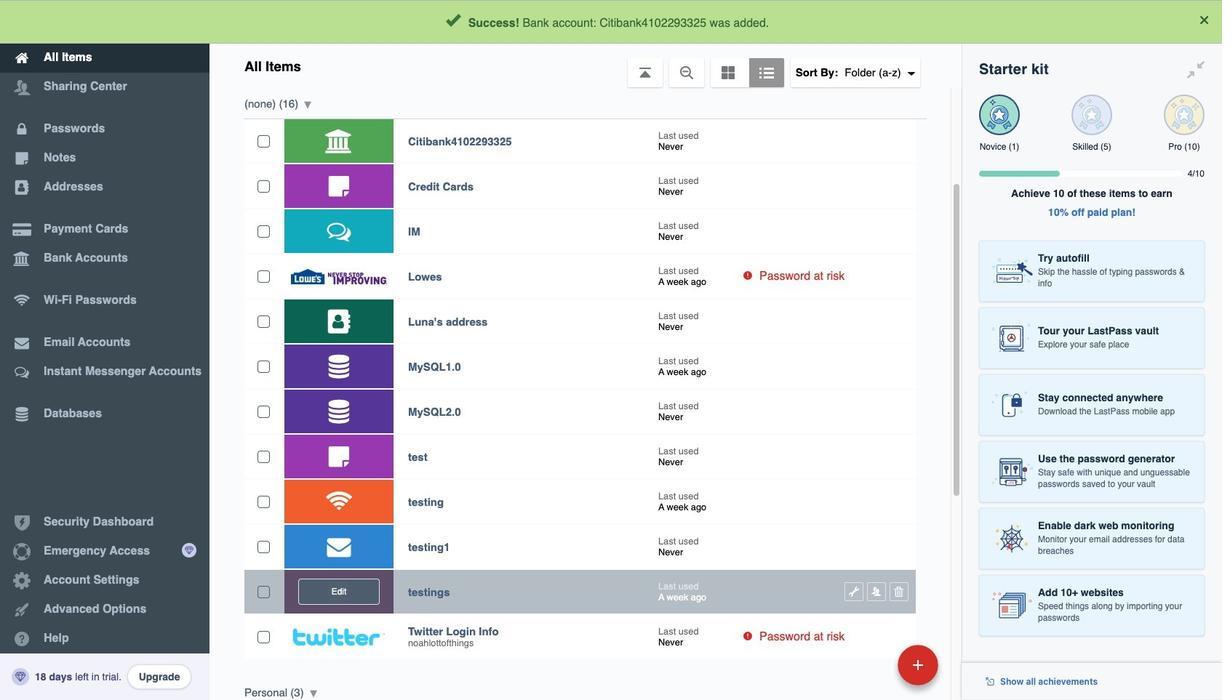 Task type: locate. For each thing, give the bounding box(es) containing it.
new item element
[[798, 645, 944, 686]]

alert
[[0, 0, 1223, 44]]

vault options navigation
[[210, 44, 962, 87]]

new item navigation
[[798, 641, 948, 701]]

main navigation navigation
[[0, 0, 210, 701]]



Task type: vqa. For each thing, say whether or not it's contained in the screenshot.
'New item' element
yes



Task type: describe. For each thing, give the bounding box(es) containing it.
search my vault text field
[[351, 6, 932, 38]]

Search search field
[[351, 6, 932, 38]]



